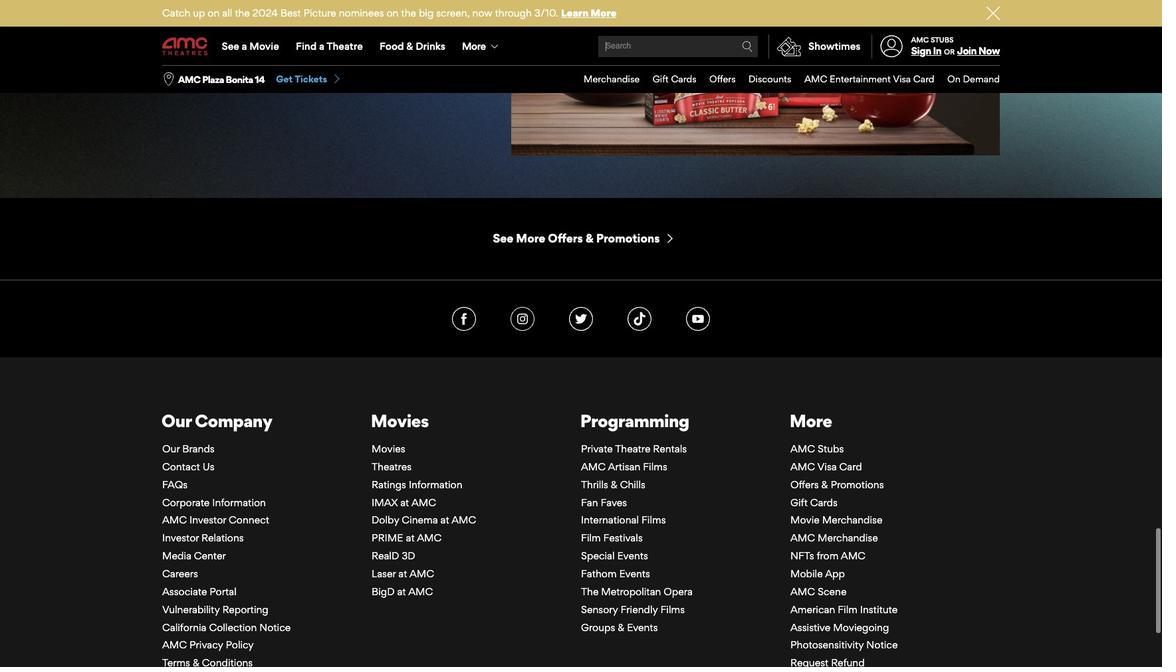 Task type: locate. For each thing, give the bounding box(es) containing it.
movie up amc merchandise 'link'
[[791, 514, 820, 527]]

amc down laser at amc link
[[408, 586, 433, 598]]

2 vertical spatial merchandise
[[818, 532, 878, 545]]

the right "all" at the top left of page
[[235, 7, 250, 19]]

0 vertical spatial investor
[[189, 514, 226, 527]]

film up assistive moviegoing link
[[838, 604, 858, 616]]

1 vertical spatial visa
[[818, 461, 837, 473]]

0 vertical spatial stubs
[[931, 35, 954, 44]]

corporate information link
[[162, 496, 266, 509]]

&
[[406, 40, 413, 53], [586, 232, 594, 246], [611, 479, 618, 491], [821, 479, 828, 491], [618, 621, 625, 634]]

get tickets
[[276, 73, 327, 85]]

1 horizontal spatial a
[[319, 40, 324, 53]]

gift
[[653, 73, 669, 85], [791, 496, 808, 509]]

groups & events link
[[581, 621, 658, 634]]

0 horizontal spatial promotions
[[596, 232, 660, 246]]

amc right cinema
[[452, 514, 476, 527]]

privacy
[[189, 639, 223, 652]]

amc
[[911, 35, 929, 44], [805, 73, 827, 85], [178, 74, 200, 85], [791, 443, 815, 456], [581, 461, 606, 473], [791, 461, 815, 473], [412, 496, 436, 509], [162, 514, 187, 527], [452, 514, 476, 527], [417, 532, 442, 545], [791, 532, 815, 545], [841, 550, 866, 563], [410, 568, 434, 580], [408, 586, 433, 598], [791, 586, 815, 598], [162, 639, 187, 652]]

bonita
[[226, 74, 253, 85]]

food
[[380, 40, 404, 53]]

1 horizontal spatial now
[[979, 45, 1000, 57]]

our inside our brands contact us faqs corporate information amc investor connect investor relations media center careers associate portal vulnerability reporting california collection notice amc privacy policy
[[162, 443, 180, 456]]

reald
[[372, 550, 399, 563]]

1 horizontal spatial promotions
[[831, 479, 884, 491]]

a for movie
[[242, 40, 247, 53]]

1 horizontal spatial gift
[[791, 496, 808, 509]]

0 vertical spatial notice
[[259, 621, 291, 634]]

2 vertical spatial offers
[[791, 479, 819, 491]]

investor up media
[[162, 532, 199, 545]]

amc twitter image
[[569, 307, 593, 331], [569, 307, 593, 331]]

amc tiktok image
[[628, 307, 652, 331]]

films down opera at the bottom right
[[661, 604, 685, 616]]

menu
[[162, 28, 1000, 65], [571, 66, 1000, 93]]

2 a from the left
[[319, 40, 324, 53]]

more
[[591, 7, 617, 19], [462, 40, 486, 52], [516, 232, 545, 246], [790, 410, 832, 432]]

merchandise up amc merchandise 'link'
[[822, 514, 883, 527]]

1 vertical spatial cards
[[810, 496, 838, 509]]

1 horizontal spatial information
[[409, 479, 462, 491]]

0 horizontal spatial now
[[237, 52, 260, 66]]

at
[[400, 496, 409, 509], [441, 514, 449, 527], [406, 532, 415, 545], [398, 568, 407, 580], [397, 586, 406, 598]]

on left "all" at the top left of page
[[208, 7, 220, 19]]

0 vertical spatial visa
[[893, 73, 911, 85]]

at up 3d at the left of page
[[406, 532, 415, 545]]

amc left plaza
[[178, 74, 200, 85]]

1 vertical spatial gift cards link
[[791, 496, 838, 509]]

card inside the amc stubs amc visa card offers & promotions gift cards movie merchandise amc merchandise nfts from amc mobile app amc scene american film institute assistive moviegoing photosensitivity notice
[[840, 461, 862, 473]]

menu down showtimes 'image'
[[571, 66, 1000, 93]]

entertainment
[[830, 73, 891, 85]]

amc artisan films link
[[581, 461, 667, 473]]

photosensitivity
[[791, 639, 864, 652]]

1 vertical spatial promotions
[[831, 479, 884, 491]]

theatre
[[327, 40, 363, 53], [615, 443, 651, 456]]

1 horizontal spatial card
[[913, 73, 935, 85]]

1 horizontal spatial film
[[838, 604, 858, 616]]

mobile
[[791, 568, 823, 580]]

offers inside menu
[[710, 73, 736, 85]]

2024
[[253, 7, 278, 19]]

cards
[[671, 73, 697, 85], [810, 496, 838, 509]]

drinks
[[416, 40, 445, 53]]

stubs up amc visa card link
[[818, 443, 844, 456]]

on
[[208, 7, 220, 19], [387, 7, 399, 19]]

stubs inside the amc stubs amc visa card offers & promotions gift cards movie merchandise amc merchandise nfts from amc mobile app amc scene american film institute assistive moviegoing photosensitivity notice
[[818, 443, 844, 456]]

1 horizontal spatial notice
[[867, 639, 898, 652]]

a right find
[[319, 40, 324, 53]]

gift up the movie merchandise link
[[791, 496, 808, 509]]

movie down 2024
[[250, 40, 279, 53]]

0 vertical spatial film
[[581, 532, 601, 545]]

notice down moviegoing
[[867, 639, 898, 652]]

movies
[[371, 410, 429, 432], [372, 443, 405, 456]]

card
[[913, 73, 935, 85], [840, 461, 862, 473]]

bigd
[[372, 586, 395, 598]]

shop now link
[[189, 44, 281, 75]]

notice
[[259, 621, 291, 634], [867, 639, 898, 652]]

0 vertical spatial our
[[161, 410, 192, 432]]

sign in or join amc stubs element
[[871, 28, 1000, 65]]

our up our brands link
[[161, 410, 192, 432]]

theatre down nominees
[[327, 40, 363, 53]]

1 a from the left
[[242, 40, 247, 53]]

menu down learn
[[162, 28, 1000, 65]]

big
[[419, 7, 434, 19]]

notice down reporting
[[259, 621, 291, 634]]

opera
[[664, 586, 693, 598]]

scene
[[818, 586, 847, 598]]

information up imax at amc link
[[409, 479, 462, 491]]

0 vertical spatial promotions
[[596, 232, 660, 246]]

cards down search the amc website 'text box'
[[671, 73, 697, 85]]

2 vertical spatial films
[[661, 604, 685, 616]]

the left big at the top left of the page
[[401, 7, 416, 19]]

a right shop
[[242, 40, 247, 53]]

2 horizontal spatial offers
[[791, 479, 819, 491]]

card down sign in button on the top right of the page
[[913, 73, 935, 85]]

1 horizontal spatial see
[[493, 232, 514, 246]]

picture
[[304, 7, 336, 19]]

1 horizontal spatial offers
[[710, 73, 736, 85]]

thrills & chills link
[[581, 479, 646, 491]]

1 vertical spatial stubs
[[818, 443, 844, 456]]

1 horizontal spatial the
[[401, 7, 416, 19]]

0 horizontal spatial on
[[208, 7, 220, 19]]

0 horizontal spatial see
[[222, 40, 239, 53]]

gift down search the amc website 'text box'
[[653, 73, 669, 85]]

theatre inside the private theatre rentals amc artisan films thrills & chills fan faves international films film festivals special events fathom events the metropolitan opera sensory friendly films groups & events
[[615, 443, 651, 456]]

0 vertical spatial information
[[409, 479, 462, 491]]

through
[[495, 7, 532, 19]]

movies up movies link
[[371, 410, 429, 432]]

see for see a movie
[[222, 40, 239, 53]]

0 vertical spatial menu
[[162, 28, 1000, 65]]

catch
[[162, 7, 190, 19]]

0 vertical spatial films
[[643, 461, 667, 473]]

stubs up in
[[931, 35, 954, 44]]

cookie consent banner dialog
[[0, 632, 1162, 668]]

0 vertical spatial gift cards link
[[640, 66, 697, 93]]

1 vertical spatial card
[[840, 461, 862, 473]]

1 the from the left
[[235, 7, 250, 19]]

0 vertical spatial movies
[[371, 410, 429, 432]]

merchandise left gift cards
[[584, 73, 640, 85]]

footer
[[0, 280, 1162, 668]]

amc facebook image
[[452, 307, 476, 331]]

bigd at amc link
[[372, 586, 433, 598]]

the
[[581, 586, 599, 598]]

contact us link
[[162, 461, 214, 473]]

amc down california
[[162, 639, 187, 652]]

1 horizontal spatial cards
[[810, 496, 838, 509]]

events down festivals on the right of the page
[[617, 550, 648, 563]]

movies up theatres link
[[372, 443, 405, 456]]

0 horizontal spatial film
[[581, 532, 601, 545]]

films up festivals on the right of the page
[[642, 514, 666, 527]]

the metropolitan opera link
[[581, 586, 693, 598]]

0 horizontal spatial visa
[[818, 461, 837, 473]]

1 vertical spatial menu
[[571, 66, 1000, 93]]

1 vertical spatial theatre
[[615, 443, 651, 456]]

film inside the private theatre rentals amc artisan films thrills & chills fan faves international films film festivals special events fathom events the metropolitan opera sensory friendly films groups & events
[[581, 532, 601, 545]]

0 vertical spatial gift
[[653, 73, 669, 85]]

relations
[[202, 532, 244, 545]]

1 vertical spatial gift
[[791, 496, 808, 509]]

brands
[[182, 443, 215, 456]]

nfts from amc link
[[791, 550, 866, 563]]

merchandise down the movie merchandise link
[[818, 532, 878, 545]]

user profile image
[[873, 36, 910, 58]]

card up offers & promotions link
[[840, 461, 862, 473]]

0 vertical spatial offers
[[710, 73, 736, 85]]

demand
[[963, 73, 1000, 85]]

at right cinema
[[441, 514, 449, 527]]

films
[[643, 461, 667, 473], [642, 514, 666, 527], [661, 604, 685, 616]]

1 vertical spatial offers
[[548, 232, 583, 246]]

0 vertical spatial see
[[222, 40, 239, 53]]

amc down showtimes link
[[805, 73, 827, 85]]

on right nominees
[[387, 7, 399, 19]]

amc privacy policy link
[[162, 639, 254, 652]]

amc up dolby cinema at amc link
[[412, 496, 436, 509]]

faqs link
[[162, 479, 188, 491]]

promotions
[[596, 232, 660, 246], [831, 479, 884, 491]]

0 horizontal spatial a
[[242, 40, 247, 53]]

movies for movies theatres ratings information imax at amc dolby cinema at amc prime at amc reald 3d laser at amc bigd at amc
[[372, 443, 405, 456]]

now up bonita
[[237, 52, 260, 66]]

amc youtube image
[[686, 307, 710, 331]]

see more offers & promotions link
[[493, 232, 675, 246]]

amc down amc stubs "link"
[[791, 461, 815, 473]]

now inside 'amc stubs sign in or join now'
[[979, 45, 1000, 57]]

submit search icon image
[[742, 41, 753, 52]]

gift cards link
[[640, 66, 697, 93], [791, 496, 838, 509]]

our for our brands contact us faqs corporate information amc investor connect investor relations media center careers associate portal vulnerability reporting california collection notice amc privacy policy
[[162, 443, 180, 456]]

1 vertical spatial see
[[493, 232, 514, 246]]

offers & promotions link
[[791, 479, 884, 491]]

amc youtube image
[[686, 307, 710, 331]]

find a theatre link
[[287, 28, 371, 65]]

california
[[162, 621, 206, 634]]

0 horizontal spatial gift
[[653, 73, 669, 85]]

1 horizontal spatial stubs
[[931, 35, 954, 44]]

theatres link
[[372, 461, 412, 473]]

thrills
[[581, 479, 608, 491]]

cards up the movie merchandise link
[[810, 496, 838, 509]]

1 vertical spatial investor
[[162, 532, 199, 545]]

amc up thrills
[[581, 461, 606, 473]]

amc down dolby cinema at amc link
[[417, 532, 442, 545]]

gift cards link up the movie merchandise link
[[791, 496, 838, 509]]

tickets
[[295, 73, 327, 85]]

menu containing more
[[162, 28, 1000, 65]]

gift cards link down search the amc website 'text box'
[[640, 66, 697, 93]]

movies inside movies theatres ratings information imax at amc dolby cinema at amc prime at amc reald 3d laser at amc bigd at amc
[[372, 443, 405, 456]]

see a movie
[[222, 40, 279, 53]]

1 horizontal spatial theatre
[[615, 443, 651, 456]]

theatre up artisan
[[615, 443, 651, 456]]

1 vertical spatial movies
[[372, 443, 405, 456]]

see inside menu
[[222, 40, 239, 53]]

2 on from the left
[[387, 7, 399, 19]]

amc inside 'amc stubs sign in or join now'
[[911, 35, 929, 44]]

photosensitivity notice link
[[791, 639, 898, 652]]

film up special
[[581, 532, 601, 545]]

fathom events link
[[581, 568, 650, 580]]

movies theatres ratings information imax at amc dolby cinema at amc prime at amc reald 3d laser at amc bigd at amc
[[372, 443, 476, 598]]

1 vertical spatial movie
[[791, 514, 820, 527]]

nfts
[[791, 550, 814, 563]]

learn
[[561, 7, 589, 19]]

film
[[581, 532, 601, 545], [838, 604, 858, 616]]

amc up amc visa card link
[[791, 443, 815, 456]]

festivals
[[603, 532, 643, 545]]

card inside amc entertainment visa card link
[[913, 73, 935, 85]]

0 horizontal spatial information
[[212, 496, 266, 509]]

0 horizontal spatial offers
[[548, 232, 583, 246]]

1 horizontal spatial on
[[387, 7, 399, 19]]

0 horizontal spatial theatre
[[327, 40, 363, 53]]

search the AMC website text field
[[604, 42, 742, 52]]

1 horizontal spatial movie
[[791, 514, 820, 527]]

films down rentals
[[643, 461, 667, 473]]

1 vertical spatial information
[[212, 496, 266, 509]]

footer containing our company
[[0, 280, 1162, 668]]

movie inside see a movie link
[[250, 40, 279, 53]]

amc tiktok image
[[628, 307, 652, 331]]

gift inside menu
[[653, 73, 669, 85]]

metropolitan
[[601, 586, 661, 598]]

movies for movies
[[371, 410, 429, 432]]

join
[[957, 45, 977, 57]]

our company
[[161, 410, 272, 432]]

vulnerability
[[162, 604, 220, 616]]

0 vertical spatial movie
[[250, 40, 279, 53]]

events down friendly
[[627, 621, 658, 634]]

amc instagram image
[[511, 307, 535, 331]]

1 vertical spatial film
[[838, 604, 858, 616]]

visa down amc stubs "link"
[[818, 461, 837, 473]]

investor up investor relations link
[[189, 514, 226, 527]]

film festivals link
[[581, 532, 643, 545]]

0 horizontal spatial stubs
[[818, 443, 844, 456]]

information inside our brands contact us faqs corporate information amc investor connect investor relations media center careers associate portal vulnerability reporting california collection notice amc privacy policy
[[212, 496, 266, 509]]

now right 'join'
[[979, 45, 1000, 57]]

our brands contact us faqs corporate information amc investor connect investor relations media center careers associate portal vulnerability reporting california collection notice amc privacy policy
[[162, 443, 291, 652]]

1 vertical spatial notice
[[867, 639, 898, 652]]

our up contact
[[162, 443, 180, 456]]

movie
[[250, 40, 279, 53], [791, 514, 820, 527]]

0 horizontal spatial movie
[[250, 40, 279, 53]]

sign
[[911, 45, 931, 57]]

0 horizontal spatial the
[[235, 7, 250, 19]]

0 horizontal spatial card
[[840, 461, 862, 473]]

visa down user profile 'image'
[[893, 73, 911, 85]]

information up connect
[[212, 496, 266, 509]]

amc logo image
[[162, 37, 209, 56], [162, 37, 209, 56]]

amc down corporate
[[162, 514, 187, 527]]

up
[[193, 7, 205, 19]]

careers link
[[162, 568, 198, 580]]

0 horizontal spatial notice
[[259, 621, 291, 634]]

amc investor connect link
[[162, 514, 269, 527]]

events
[[617, 550, 648, 563], [619, 568, 650, 580], [627, 621, 658, 634]]

1 vertical spatial our
[[162, 443, 180, 456]]

the
[[235, 7, 250, 19], [401, 7, 416, 19]]

0 vertical spatial card
[[913, 73, 935, 85]]

see
[[222, 40, 239, 53], [493, 232, 514, 246]]

stubs inside 'amc stubs sign in or join now'
[[931, 35, 954, 44]]

0 horizontal spatial gift cards link
[[640, 66, 697, 93]]

0 vertical spatial merchandise
[[584, 73, 640, 85]]

amc up sign
[[911, 35, 929, 44]]

events up the metropolitan opera link
[[619, 568, 650, 580]]

0 vertical spatial cards
[[671, 73, 697, 85]]

cards inside the amc stubs amc visa card offers & promotions gift cards movie merchandise amc merchandise nfts from amc mobile app amc scene american film institute assistive moviegoing photosensitivity notice
[[810, 496, 838, 509]]

2 vertical spatial events
[[627, 621, 658, 634]]

now
[[979, 45, 1000, 57], [237, 52, 260, 66]]



Task type: describe. For each thing, give the bounding box(es) containing it.
private theatre rentals amc artisan films thrills & chills fan faves international films film festivals special events fathom events the metropolitan opera sensory friendly films groups & events
[[581, 443, 693, 634]]

collection
[[209, 621, 257, 634]]

at up bigd at amc link
[[398, 568, 407, 580]]

showtimes link
[[769, 35, 861, 59]]

0 vertical spatial events
[[617, 550, 648, 563]]

mobile app link
[[791, 568, 845, 580]]

0 horizontal spatial cards
[[671, 73, 697, 85]]

notice inside the amc stubs amc visa card offers & promotions gift cards movie merchandise amc merchandise nfts from amc mobile app amc scene american film institute assistive moviegoing photosensitivity notice
[[867, 639, 898, 652]]

fathom
[[581, 568, 617, 580]]

food & drinks
[[380, 40, 445, 53]]

amc entertainment visa card link
[[792, 66, 935, 93]]

offers inside the amc stubs amc visa card offers & promotions gift cards movie merchandise amc merchandise nfts from amc mobile app amc scene american film institute assistive moviegoing photosensitivity notice
[[791, 479, 819, 491]]

promotions inside the amc stubs amc visa card offers & promotions gift cards movie merchandise amc merchandise nfts from amc mobile app amc scene american film institute assistive moviegoing photosensitivity notice
[[831, 479, 884, 491]]

sensory
[[581, 604, 618, 616]]

merchandise inside 'merchandise' "link"
[[584, 73, 640, 85]]

best
[[280, 7, 301, 19]]

find
[[296, 40, 317, 53]]

reald 3d link
[[372, 550, 415, 563]]

assistive moviegoing link
[[791, 621, 889, 634]]

shop now
[[210, 52, 260, 66]]

amc stubs sign in or join now
[[911, 35, 1000, 57]]

notice inside our brands contact us faqs corporate information amc investor connect investor relations media center careers associate portal vulnerability reporting california collection notice amc privacy policy
[[259, 621, 291, 634]]

on demand link
[[935, 66, 1000, 93]]

3/10.
[[535, 7, 559, 19]]

fan
[[581, 496, 598, 509]]

friendly
[[621, 604, 658, 616]]

discounts
[[749, 73, 792, 85]]

amc up the nfts
[[791, 532, 815, 545]]

international films link
[[581, 514, 666, 527]]

faqs
[[162, 479, 188, 491]]

vulnerability reporting link
[[162, 604, 268, 616]]

amc entertainment visa card
[[805, 73, 935, 85]]

all
[[222, 7, 232, 19]]

amc down mobile
[[791, 586, 815, 598]]

gift inside the amc stubs amc visa card offers & promotions gift cards movie merchandise amc merchandise nfts from amc mobile app amc scene american film institute assistive moviegoing photosensitivity notice
[[791, 496, 808, 509]]

1 horizontal spatial visa
[[893, 73, 911, 85]]

a for theatre
[[319, 40, 324, 53]]

imax at amc link
[[372, 496, 436, 509]]

at down laser at amc link
[[397, 586, 406, 598]]

amc scene link
[[791, 586, 847, 598]]

join now button
[[957, 45, 1000, 57]]

amc visa card link
[[791, 461, 862, 473]]

dolby cinema at amc link
[[372, 514, 476, 527]]

amc stubs amc visa card offers & promotions gift cards movie merchandise amc merchandise nfts from amc mobile app amc scene american film institute assistive moviegoing photosensitivity notice
[[791, 443, 898, 652]]

amc facebook image
[[452, 307, 476, 331]]

visa inside the amc stubs amc visa card offers & promotions gift cards movie merchandise amc merchandise nfts from amc mobile app amc scene american film institute assistive moviegoing photosensitivity notice
[[818, 461, 837, 473]]

groups
[[581, 621, 615, 634]]

ratings information link
[[372, 479, 462, 491]]

more button
[[454, 28, 509, 65]]

get
[[276, 73, 293, 85]]

at right the imax
[[400, 496, 409, 509]]

sign in button
[[911, 45, 942, 57]]

3d
[[402, 550, 415, 563]]

showtimes image
[[769, 35, 809, 59]]

2 the from the left
[[401, 7, 416, 19]]

& inside the amc stubs amc visa card offers & promotions gift cards movie merchandise amc merchandise nfts from amc mobile app amc scene american film institute assistive moviegoing photosensitivity notice
[[821, 479, 828, 491]]

stubs for in
[[931, 35, 954, 44]]

1 on from the left
[[208, 7, 220, 19]]

information inside movies theatres ratings information imax at amc dolby cinema at amc prime at amc reald 3d laser at amc bigd at amc
[[409, 479, 462, 491]]

now inside the shop now link
[[237, 52, 260, 66]]

gift cards
[[653, 73, 697, 85]]

1 vertical spatial merchandise
[[822, 514, 883, 527]]

in
[[933, 45, 942, 57]]

us
[[203, 461, 214, 473]]

ratings
[[372, 479, 406, 491]]

see for see more offers & promotions
[[493, 232, 514, 246]]

more inside button
[[462, 40, 486, 52]]

on
[[948, 73, 961, 85]]

dolby
[[372, 514, 399, 527]]

amc plaza bonita 14 button
[[178, 73, 265, 86]]

amc down 3d at the left of page
[[410, 568, 434, 580]]

discounts link
[[736, 66, 792, 93]]

amc instagram image
[[511, 307, 535, 331]]

rentals
[[653, 443, 687, 456]]

assistive
[[791, 621, 831, 634]]

game day grocery popcorn image
[[511, 0, 1000, 156]]

see more offers & promotions
[[493, 232, 660, 246]]

amc inside the private theatre rentals amc artisan films thrills & chills fan faves international films film festivals special events fathom events the metropolitan opera sensory friendly films groups & events
[[581, 461, 606, 473]]

special events link
[[581, 550, 648, 563]]

american
[[791, 604, 835, 616]]

our for our company
[[161, 410, 192, 432]]

theatres
[[372, 461, 412, 473]]

get tickets link
[[276, 73, 342, 86]]

corporate
[[162, 496, 210, 509]]

associate
[[162, 586, 207, 598]]

california collection notice link
[[162, 621, 291, 634]]

1 vertical spatial films
[[642, 514, 666, 527]]

see a movie link
[[213, 28, 287, 65]]

portal
[[210, 586, 237, 598]]

faves
[[601, 496, 627, 509]]

fan faves link
[[581, 496, 627, 509]]

institute
[[860, 604, 898, 616]]

amc inside button
[[178, 74, 200, 85]]

1 horizontal spatial gift cards link
[[791, 496, 838, 509]]

now
[[472, 7, 492, 19]]

showtimes
[[809, 40, 861, 53]]

1 vertical spatial events
[[619, 568, 650, 580]]

investor relations link
[[162, 532, 244, 545]]

from
[[817, 550, 839, 563]]

stubs for visa
[[818, 443, 844, 456]]

0 vertical spatial theatre
[[327, 40, 363, 53]]

app
[[825, 568, 845, 580]]

laser
[[372, 568, 396, 580]]

american film institute link
[[791, 604, 898, 616]]

film inside the amc stubs amc visa card offers & promotions gift cards movie merchandise amc merchandise nfts from amc mobile app amc scene american film institute assistive moviegoing photosensitivity notice
[[838, 604, 858, 616]]

amc up app
[[841, 550, 866, 563]]

sensory friendly films link
[[581, 604, 685, 616]]

movie inside the amc stubs amc visa card offers & promotions gift cards movie merchandise amc merchandise nfts from amc mobile app amc scene american film institute assistive moviegoing photosensitivity notice
[[791, 514, 820, 527]]

private theatre rentals link
[[581, 443, 687, 456]]

screen,
[[436, 7, 470, 19]]

careers
[[162, 568, 198, 580]]

laser at amc link
[[372, 568, 434, 580]]

menu containing merchandise
[[571, 66, 1000, 93]]

food & drinks link
[[371, 28, 454, 65]]

imax
[[372, 496, 398, 509]]

amc merchandise link
[[791, 532, 878, 545]]



Task type: vqa. For each thing, say whether or not it's contained in the screenshot.
best
yes



